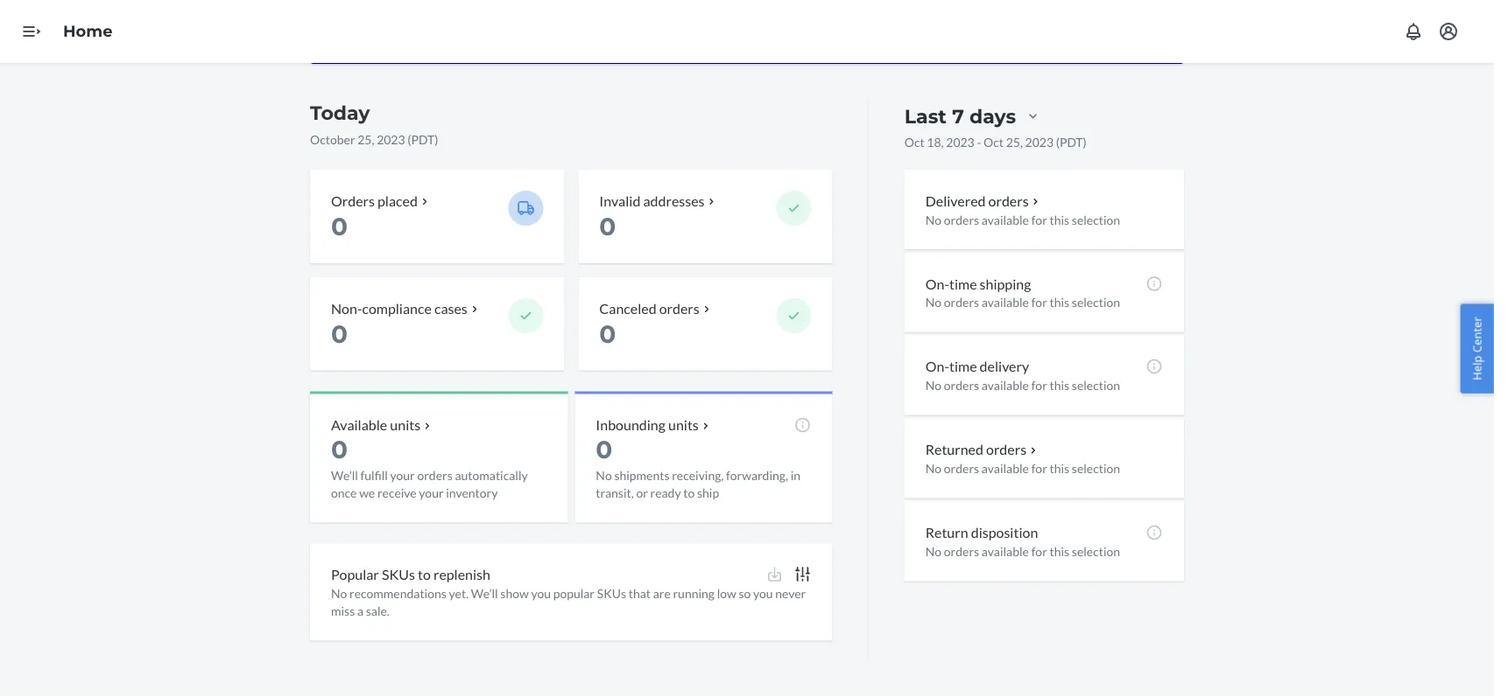 Task type: vqa. For each thing, say whether or not it's contained in the screenshot.
Fast Tags dropdown button on the left bottom of the page
no



Task type: describe. For each thing, give the bounding box(es) containing it.
orders right canceled
[[659, 300, 700, 317]]

4 no orders available for this selection from the top
[[925, 462, 1120, 477]]

1 for from the top
[[1031, 213, 1047, 228]]

available for return disposition
[[982, 545, 1029, 560]]

home
[[63, 22, 113, 41]]

available for on-time delivery
[[982, 379, 1029, 394]]

this for on-time delivery
[[1050, 379, 1069, 394]]

orders placed
[[331, 193, 418, 210]]

forwarding,
[[726, 469, 788, 484]]

1 available from the top
[[982, 213, 1029, 228]]

no down returned
[[925, 462, 942, 477]]

placed
[[377, 193, 418, 210]]

orders down delivered
[[944, 213, 979, 228]]

low
[[717, 587, 736, 602]]

no orders available for this selection for return disposition
[[925, 545, 1120, 560]]

inventory
[[446, 487, 498, 501]]

delivered orders
[[925, 193, 1029, 210]]

selection for on-time shipping
[[1072, 296, 1120, 311]]

no down delivered
[[925, 213, 942, 228]]

4 this from the top
[[1050, 462, 1069, 477]]

days
[[969, 105, 1016, 129]]

delivered
[[925, 193, 986, 210]]

recommendations
[[349, 587, 447, 602]]

selection for return disposition
[[1072, 545, 1120, 560]]

-
[[977, 135, 981, 150]]

today october 25, 2023 ( pdt )
[[310, 102, 438, 147]]

0 vertical spatial skus
[[382, 567, 415, 584]]

2 oct from the left
[[983, 135, 1004, 150]]

2023 inside today october 25, 2023 ( pdt )
[[377, 132, 405, 147]]

0 for orders
[[331, 212, 348, 242]]

last 7 days
[[904, 105, 1016, 129]]

once
[[331, 487, 357, 501]]

) inside today october 25, 2023 ( pdt )
[[435, 132, 438, 147]]

we
[[359, 487, 375, 501]]

orders inside 0 we'll fulfill your orders automatically once we receive your inventory
[[417, 469, 453, 484]]

orders down returned
[[944, 462, 979, 477]]

never
[[775, 587, 806, 602]]

a
[[357, 605, 363, 620]]

this for return disposition
[[1050, 545, 1069, 560]]

fulfill
[[360, 469, 388, 484]]

replenish
[[433, 567, 490, 584]]

2 you from the left
[[753, 587, 773, 602]]

transit,
[[596, 487, 634, 501]]

to inside 0 no shipments receiving, forwarding, in transit, or ready to ship
[[683, 487, 695, 501]]

show
[[500, 587, 529, 602]]

on-time shipping
[[925, 276, 1031, 293]]

available for on-time shipping
[[982, 296, 1029, 311]]

1 selection from the top
[[1072, 213, 1120, 228]]

miss
[[331, 605, 355, 620]]

orders down on-time delivery
[[944, 379, 979, 394]]

no orders available for this selection for on-time delivery
[[925, 379, 1120, 394]]

4 available from the top
[[982, 462, 1029, 477]]

orders
[[331, 193, 375, 210]]

1 horizontal spatial 25,
[[1006, 135, 1023, 150]]

return disposition
[[925, 525, 1038, 542]]

automatically
[[455, 469, 528, 484]]

orders right delivered
[[988, 193, 1029, 210]]

canceled
[[599, 300, 656, 317]]

available
[[331, 417, 387, 435]]

popular
[[331, 567, 379, 584]]

on-time delivery
[[925, 359, 1029, 376]]

help center button
[[1460, 304, 1494, 394]]

2 horizontal spatial 2023
[[1025, 135, 1054, 150]]

inbounding
[[596, 417, 665, 435]]

on- for on-time shipping
[[925, 276, 949, 293]]

popular
[[553, 587, 595, 602]]

so
[[739, 587, 751, 602]]

invalid addresses
[[599, 193, 705, 210]]

that
[[628, 587, 651, 602]]

orders down return
[[944, 545, 979, 560]]

in
[[790, 469, 800, 484]]

on- for on-time delivery
[[925, 359, 949, 376]]

or
[[636, 487, 648, 501]]

inbounding units
[[596, 417, 699, 435]]

we'll inside no recommendations yet. we'll show you popular skus that are running low so you never miss a sale.
[[471, 587, 498, 602]]

time for shipping
[[949, 276, 977, 293]]



Task type: locate. For each thing, give the bounding box(es) containing it.
ship
[[697, 487, 719, 501]]

0 down "orders"
[[331, 212, 348, 242]]

2 selection from the top
[[1072, 296, 1120, 311]]

2 time from the top
[[949, 359, 977, 376]]

orders
[[988, 193, 1029, 210], [944, 213, 979, 228], [944, 296, 979, 311], [659, 300, 700, 317], [944, 379, 979, 394], [986, 442, 1026, 459], [944, 462, 979, 477], [417, 469, 453, 484], [944, 545, 979, 560]]

0 down non-
[[331, 320, 348, 350]]

open account menu image
[[1438, 21, 1459, 42]]

2 this from the top
[[1050, 296, 1069, 311]]

0 down inbounding
[[596, 435, 612, 465]]

4 for from the top
[[1031, 462, 1047, 477]]

3 this from the top
[[1050, 379, 1069, 394]]

available down shipping
[[982, 296, 1029, 311]]

time for delivery
[[949, 359, 977, 376]]

(
[[407, 132, 411, 147], [1056, 135, 1060, 150]]

non-compliance cases
[[331, 300, 467, 317]]

open notifications image
[[1403, 21, 1424, 42]]

on- left shipping
[[925, 276, 949, 293]]

1 horizontal spatial 2023
[[946, 135, 974, 150]]

your
[[390, 469, 415, 484], [419, 487, 444, 501]]

1 vertical spatial time
[[949, 359, 977, 376]]

0 horizontal spatial oct
[[904, 135, 924, 150]]

no inside no recommendations yet. we'll show you popular skus that are running low so you never miss a sale.
[[331, 587, 347, 602]]

5 selection from the top
[[1072, 545, 1120, 560]]

1 vertical spatial your
[[419, 487, 444, 501]]

7
[[952, 105, 964, 129]]

shipments
[[614, 469, 670, 484]]

addresses
[[643, 193, 705, 210]]

1 horizontal spatial oct
[[983, 135, 1004, 150]]

running
[[673, 587, 715, 602]]

your up receive
[[390, 469, 415, 484]]

this for on-time shipping
[[1050, 296, 1069, 311]]

1 on- from the top
[[925, 276, 949, 293]]

3 for from the top
[[1031, 379, 1047, 394]]

1 you from the left
[[531, 587, 551, 602]]

no down on-time delivery
[[925, 379, 942, 394]]

available
[[982, 213, 1029, 228], [982, 296, 1029, 311], [982, 379, 1029, 394], [982, 462, 1029, 477], [982, 545, 1029, 560]]

1 horizontal spatial units
[[668, 417, 699, 435]]

0 vertical spatial on-
[[925, 276, 949, 293]]

canceled orders
[[599, 300, 700, 317]]

( inside today october 25, 2023 ( pdt )
[[407, 132, 411, 147]]

2 available from the top
[[982, 296, 1029, 311]]

no orders available for this selection down shipping
[[925, 296, 1120, 311]]

0 horizontal spatial )
[[435, 132, 438, 147]]

you right "so"
[[753, 587, 773, 602]]

last
[[904, 105, 947, 129]]

returned orders
[[925, 442, 1026, 459]]

skus inside no recommendations yet. we'll show you popular skus that are running low so you never miss a sale.
[[597, 587, 626, 602]]

selection for on-time delivery
[[1072, 379, 1120, 394]]

2023 right october
[[377, 132, 405, 147]]

0 horizontal spatial (
[[407, 132, 411, 147]]

oct right -
[[983, 135, 1004, 150]]

no up miss
[[331, 587, 347, 602]]

pdt
[[411, 132, 435, 147], [1060, 135, 1083, 150]]

time
[[949, 276, 977, 293], [949, 359, 977, 376]]

yet.
[[449, 587, 469, 602]]

receiving,
[[672, 469, 724, 484]]

units for inbounding units
[[668, 417, 699, 435]]

you
[[531, 587, 551, 602], [753, 587, 773, 602]]

( right -
[[1056, 135, 1060, 150]]

1 horizontal spatial your
[[419, 487, 444, 501]]

returned
[[925, 442, 983, 459]]

your right receive
[[419, 487, 444, 501]]

we'll right yet.
[[471, 587, 498, 602]]

units for available units
[[390, 417, 420, 435]]

25, right october
[[357, 132, 374, 147]]

5 available from the top
[[982, 545, 1029, 560]]

on-
[[925, 276, 949, 293], [925, 359, 949, 376]]

no inside 0 no shipments receiving, forwarding, in transit, or ready to ship
[[596, 469, 612, 484]]

2 for from the top
[[1031, 296, 1047, 311]]

0 horizontal spatial your
[[390, 469, 415, 484]]

for for on-time delivery
[[1031, 379, 1047, 394]]

we'll
[[331, 469, 358, 484], [471, 587, 498, 602]]

1 horizontal spatial we'll
[[471, 587, 498, 602]]

0 vertical spatial your
[[390, 469, 415, 484]]

0 inside 0 we'll fulfill your orders automatically once we receive your inventory
[[331, 435, 348, 465]]

1 units from the left
[[390, 417, 420, 435]]

0 horizontal spatial to
[[418, 567, 431, 584]]

18,
[[927, 135, 944, 150]]

center
[[1469, 317, 1485, 353]]

ready
[[650, 487, 681, 501]]

available down delivery
[[982, 379, 1029, 394]]

0 for invalid
[[599, 212, 616, 242]]

we'll inside 0 we'll fulfill your orders automatically once we receive your inventory
[[331, 469, 358, 484]]

0 down canceled
[[599, 320, 616, 350]]

0 horizontal spatial we'll
[[331, 469, 358, 484]]

returned orders button
[[925, 441, 1040, 461]]

no
[[925, 213, 942, 228], [925, 296, 942, 311], [925, 379, 942, 394], [925, 462, 942, 477], [596, 469, 612, 484], [925, 545, 942, 560], [331, 587, 347, 602]]

we'll up once
[[331, 469, 358, 484]]

units right available
[[390, 417, 420, 435]]

non-
[[331, 300, 362, 317]]

available down delivered orders button at the right
[[982, 213, 1029, 228]]

oct left 18,
[[904, 135, 924, 150]]

help
[[1469, 356, 1485, 381]]

no orders available for this selection down delivered orders button at the right
[[925, 213, 1120, 228]]

0 we'll fulfill your orders automatically once we receive your inventory
[[331, 435, 528, 501]]

oct 18, 2023 - oct 25, 2023 ( pdt )
[[904, 135, 1087, 150]]

no orders available for this selection down returned orders button on the right
[[925, 462, 1120, 477]]

25, inside today october 25, 2023 ( pdt )
[[357, 132, 374, 147]]

you right show
[[531, 587, 551, 602]]

orders right returned
[[986, 442, 1026, 459]]

october
[[310, 132, 355, 147]]

3 selection from the top
[[1072, 379, 1120, 394]]

time left shipping
[[949, 276, 977, 293]]

3 available from the top
[[982, 379, 1029, 394]]

pdt inside today october 25, 2023 ( pdt )
[[411, 132, 435, 147]]

time left delivery
[[949, 359, 977, 376]]

skus left that
[[597, 587, 626, 602]]

1 horizontal spatial (
[[1056, 135, 1060, 150]]

compliance
[[362, 300, 432, 317]]

1 vertical spatial on-
[[925, 359, 949, 376]]

0 no shipments receiving, forwarding, in transit, or ready to ship
[[596, 435, 800, 501]]

are
[[653, 587, 671, 602]]

1 vertical spatial skus
[[597, 587, 626, 602]]

for for on-time shipping
[[1031, 296, 1047, 311]]

receive
[[377, 487, 417, 501]]

5 no orders available for this selection from the top
[[925, 545, 1120, 560]]

for
[[1031, 213, 1047, 228], [1031, 296, 1047, 311], [1031, 379, 1047, 394], [1031, 462, 1047, 477], [1031, 545, 1047, 560]]

1 oct from the left
[[904, 135, 924, 150]]

delivery
[[980, 359, 1029, 376]]

disposition
[[971, 525, 1038, 542]]

0 vertical spatial we'll
[[331, 469, 358, 484]]

sale.
[[366, 605, 390, 620]]

help center
[[1469, 317, 1485, 381]]

delivered orders button
[[925, 191, 1043, 211]]

this
[[1050, 213, 1069, 228], [1050, 296, 1069, 311], [1050, 379, 1069, 394], [1050, 462, 1069, 477], [1050, 545, 1069, 560]]

0 horizontal spatial 25,
[[357, 132, 374, 147]]

to left ship
[[683, 487, 695, 501]]

no orders available for this selection
[[925, 213, 1120, 228], [925, 296, 1120, 311], [925, 379, 1120, 394], [925, 462, 1120, 477], [925, 545, 1120, 560]]

popular skus to replenish
[[331, 567, 490, 584]]

no recommendations yet. we'll show you popular skus that are running low so you never miss a sale.
[[331, 587, 806, 620]]

1 horizontal spatial skus
[[597, 587, 626, 602]]

1 vertical spatial to
[[418, 567, 431, 584]]

open navigation image
[[21, 21, 42, 42]]

0 horizontal spatial 2023
[[377, 132, 405, 147]]

0 vertical spatial to
[[683, 487, 695, 501]]

2 on- from the top
[[925, 359, 949, 376]]

shipping
[[980, 276, 1031, 293]]

no down on-time shipping
[[925, 296, 942, 311]]

skus
[[382, 567, 415, 584], [597, 587, 626, 602]]

25,
[[357, 132, 374, 147], [1006, 135, 1023, 150]]

1 horizontal spatial )
[[1083, 135, 1087, 150]]

2 units from the left
[[668, 417, 699, 435]]

oct
[[904, 135, 924, 150], [983, 135, 1004, 150]]

available down disposition
[[982, 545, 1029, 560]]

0 down available
[[331, 435, 348, 465]]

no up transit,
[[596, 469, 612, 484]]

2023 right -
[[1025, 135, 1054, 150]]

0 inside 0 no shipments receiving, forwarding, in transit, or ready to ship
[[596, 435, 612, 465]]

1 horizontal spatial to
[[683, 487, 695, 501]]

no orders available for this selection down delivery
[[925, 379, 1120, 394]]

0 down invalid
[[599, 212, 616, 242]]

)
[[435, 132, 438, 147], [1083, 135, 1087, 150]]

today
[[310, 102, 370, 125]]

0
[[331, 212, 348, 242], [599, 212, 616, 242], [331, 320, 348, 350], [599, 320, 616, 350], [331, 435, 348, 465], [596, 435, 612, 465]]

invalid
[[599, 193, 640, 210]]

1 vertical spatial we'll
[[471, 587, 498, 602]]

cases
[[434, 300, 467, 317]]

units up 0 no shipments receiving, forwarding, in transit, or ready to ship
[[668, 417, 699, 435]]

1 horizontal spatial you
[[753, 587, 773, 602]]

on- left delivery
[[925, 359, 949, 376]]

25, down days
[[1006, 135, 1023, 150]]

0 vertical spatial time
[[949, 276, 977, 293]]

home link
[[63, 22, 113, 41]]

skus up recommendations
[[382, 567, 415, 584]]

5 for from the top
[[1031, 545, 1047, 560]]

2023
[[377, 132, 405, 147], [946, 135, 974, 150], [1025, 135, 1054, 150]]

0 horizontal spatial skus
[[382, 567, 415, 584]]

orders down on-time shipping
[[944, 296, 979, 311]]

2 no orders available for this selection from the top
[[925, 296, 1120, 311]]

to
[[683, 487, 695, 501], [418, 567, 431, 584]]

to up recommendations
[[418, 567, 431, 584]]

0 horizontal spatial you
[[531, 587, 551, 602]]

1 horizontal spatial pdt
[[1060, 135, 1083, 150]]

0 for non-
[[331, 320, 348, 350]]

5 this from the top
[[1050, 545, 1069, 560]]

available units
[[331, 417, 420, 435]]

orders up inventory
[[417, 469, 453, 484]]

1 this from the top
[[1050, 213, 1069, 228]]

2023 left -
[[946, 135, 974, 150]]

units
[[390, 417, 420, 435], [668, 417, 699, 435]]

0 for canceled
[[599, 320, 616, 350]]

no down return
[[925, 545, 942, 560]]

1 time from the top
[[949, 276, 977, 293]]

1 no orders available for this selection from the top
[[925, 213, 1120, 228]]

4 selection from the top
[[1072, 462, 1120, 477]]

0 horizontal spatial units
[[390, 417, 420, 435]]

( up placed
[[407, 132, 411, 147]]

no orders available for this selection for on-time shipping
[[925, 296, 1120, 311]]

available down returned orders button on the right
[[982, 462, 1029, 477]]

for for return disposition
[[1031, 545, 1047, 560]]

selection
[[1072, 213, 1120, 228], [1072, 296, 1120, 311], [1072, 379, 1120, 394], [1072, 462, 1120, 477], [1072, 545, 1120, 560]]

0 horizontal spatial pdt
[[411, 132, 435, 147]]

return
[[925, 525, 968, 542]]

3 no orders available for this selection from the top
[[925, 379, 1120, 394]]

no orders available for this selection down disposition
[[925, 545, 1120, 560]]



